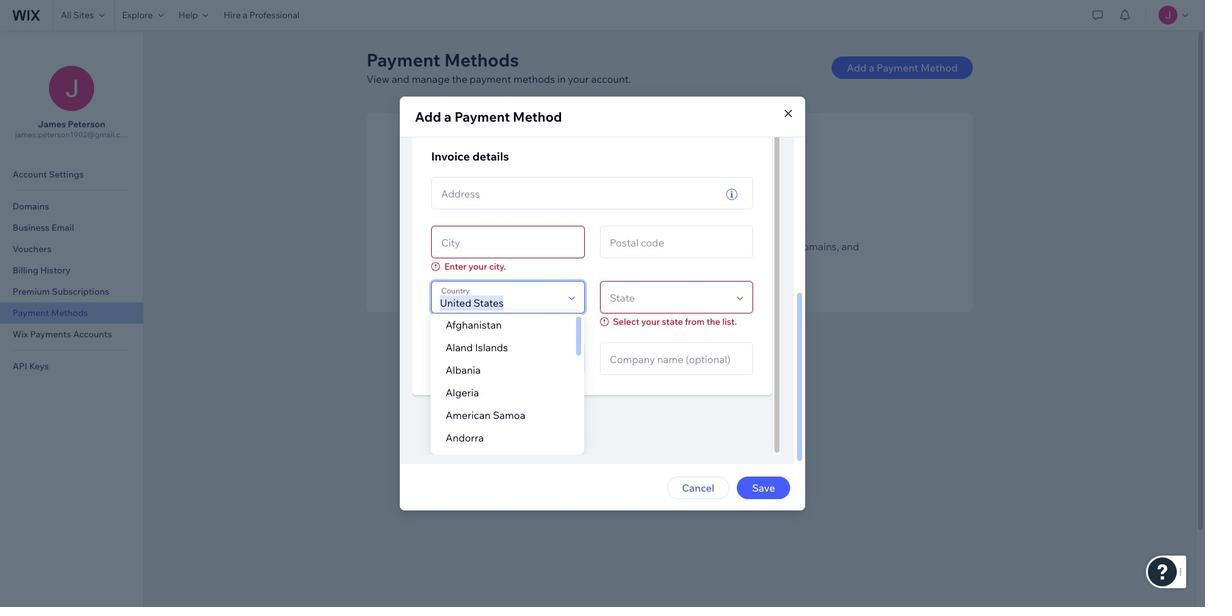 Task type: describe. For each thing, give the bounding box(es) containing it.
and inside payment methods view and manage the payment methods in your account.
[[392, 73, 410, 85]]

api keys
[[13, 361, 49, 372]]

will
[[663, 256, 678, 268]]

any
[[606, 222, 624, 234]]

you
[[568, 241, 585, 253]]

purchase
[[619, 241, 662, 253]]

domains link
[[0, 196, 143, 217]]

Postal code text field
[[606, 227, 747, 258]]

hire a professional link
[[216, 0, 307, 30]]

albania
[[446, 364, 481, 377]]

services
[[709, 241, 747, 253]]

+ add a payment method
[[611, 278, 729, 291]]

account
[[750, 222, 789, 234]]

save button
[[737, 477, 791, 500]]

aland
[[446, 342, 473, 354]]

select your state from the list.
[[613, 317, 737, 328]]

in inside payment methods view and manage the payment methods in your account.
[[558, 73, 566, 85]]

use
[[588, 241, 604, 253]]

account
[[13, 169, 47, 180]]

a inside add a payment method button
[[869, 62, 875, 74]]

have
[[581, 222, 604, 234]]

manage
[[412, 73, 450, 85]]

plans,
[[767, 241, 795, 253]]

account.
[[592, 73, 632, 85]]

business email
[[13, 222, 74, 234]]

0 vertical spatial method
[[921, 62, 958, 74]]

payment inside payment methods view and manage the payment methods in your account.
[[470, 73, 512, 85]]

state
[[662, 317, 683, 328]]

wix
[[13, 329, 28, 340]]

0 horizontal spatial add a payment method
[[415, 109, 562, 125]]

to
[[607, 241, 616, 253]]

history
[[40, 265, 71, 276]]

andorra
[[446, 432, 484, 445]]

domains,
[[797, 241, 840, 253]]

billing history link
[[0, 260, 143, 281]]

City text field
[[438, 227, 579, 258]]

cancel
[[682, 482, 715, 495]]

details
[[473, 149, 509, 164]]

a inside hire a professional link
[[243, 9, 248, 21]]

1 vertical spatial the
[[707, 317, 721, 328]]

+ add a payment method button
[[611, 277, 729, 292]]

american
[[446, 409, 491, 422]]

1 vertical spatial method
[[513, 109, 562, 125]]

you
[[534, 222, 552, 234]]

billing history
[[13, 265, 71, 276]]

email
[[51, 222, 74, 234]]

wix payments accounts
[[13, 329, 112, 340]]

like
[[749, 241, 765, 253]]

enter
[[445, 261, 467, 273]]

domains
[[13, 201, 49, 212]]

algeria
[[446, 387, 479, 399]]

your up services
[[726, 222, 748, 234]]

city.
[[489, 261, 506, 273]]

explore
[[122, 9, 153, 21]]

invoice details
[[431, 149, 509, 164]]

billing
[[13, 265, 38, 276]]

all sites
[[61, 9, 94, 21]]

invoice
[[431, 149, 470, 164]]

select
[[613, 317, 640, 328]]

api
[[13, 361, 27, 372]]

and inside payment methods you use to purchase premium services like plans, domains, and business email will be saved here.
[[842, 241, 860, 253]]

save
[[752, 482, 776, 495]]

your left city.
[[469, 261, 488, 273]]

+
[[611, 278, 617, 291]]

all
[[61, 9, 71, 21]]

help
[[179, 9, 198, 21]]

vouchers
[[13, 244, 51, 255]]

0 horizontal spatial add
[[415, 109, 441, 125]]

hire
[[224, 9, 241, 21]]

methods for payment methods view and manage the payment methods in your account.
[[445, 49, 519, 71]]

afghanistan
[[446, 319, 502, 332]]

james peterson james.peterson1902@gmail.com
[[15, 119, 132, 139]]

payment inside payment methods you use to purchase premium services like plans, domains, and business email will be saved here.
[[481, 241, 522, 253]]

methods inside payment methods you use to purchase premium services like plans, domains, and business email will be saved here.
[[524, 241, 566, 253]]



Task type: vqa. For each thing, say whether or not it's contained in the screenshot.
Card
no



Task type: locate. For each thing, give the bounding box(es) containing it.
0 horizontal spatial premium
[[13, 286, 50, 298]]

list box containing afghanistan
[[431, 314, 584, 472]]

methods for payment methods
[[51, 308, 88, 319]]

a inside the + add a payment method button
[[641, 278, 647, 291]]

angola
[[446, 455, 479, 467]]

in up services
[[715, 222, 724, 234]]

premium subscriptions
[[13, 286, 109, 298]]

help button
[[171, 0, 216, 30]]

methods
[[514, 73, 556, 85], [670, 222, 713, 234], [524, 241, 566, 253]]

2 vertical spatial method
[[693, 278, 729, 291]]

premium inside sidebar element
[[13, 286, 50, 298]]

your
[[568, 73, 589, 85], [726, 222, 748, 234], [469, 261, 488, 273], [642, 317, 660, 328]]

samoa
[[493, 409, 526, 422]]

1 horizontal spatial payment
[[626, 222, 668, 234]]

james.peterson1902@gmail.com
[[15, 130, 132, 139]]

1 horizontal spatial methods
[[445, 49, 519, 71]]

payment inside payment methods view and manage the payment methods in your account.
[[367, 49, 441, 71]]

premium subscriptions link
[[0, 281, 143, 303]]

email
[[636, 256, 661, 268]]

0 vertical spatial and
[[392, 73, 410, 85]]

0 horizontal spatial method
[[513, 109, 562, 125]]

2 horizontal spatial add
[[847, 62, 867, 74]]

0 vertical spatial add
[[847, 62, 867, 74]]

methods
[[445, 49, 519, 71], [51, 308, 88, 319]]

0 horizontal spatial methods
[[51, 308, 88, 319]]

methods inside payment methods view and manage the payment methods in your account.
[[445, 49, 519, 71]]

1 vertical spatial premium
[[13, 286, 50, 298]]

premium
[[664, 241, 706, 253], [13, 286, 50, 298]]

list box
[[431, 314, 584, 472]]

Company name text field
[[606, 344, 747, 375]]

cancel button
[[667, 477, 730, 500]]

american samoa
[[446, 409, 526, 422]]

and right view
[[392, 73, 410, 85]]

from
[[685, 317, 705, 328]]

james
[[38, 119, 66, 130]]

payment methods view and manage the payment methods in your account.
[[367, 49, 632, 85]]

your left state
[[642, 317, 660, 328]]

vouchers link
[[0, 239, 143, 260]]

business email link
[[0, 217, 143, 239]]

saved
[[695, 256, 723, 268]]

view
[[367, 73, 390, 85]]

0 vertical spatial methods
[[445, 49, 519, 71]]

keys
[[29, 361, 49, 372]]

2 horizontal spatial method
[[921, 62, 958, 74]]

0 horizontal spatial in
[[558, 73, 566, 85]]

and right "domains,"
[[842, 241, 860, 253]]

add
[[847, 62, 867, 74], [415, 109, 441, 125], [619, 278, 639, 291]]

methods inside "link"
[[51, 308, 88, 319]]

add a payment method button
[[832, 57, 973, 79]]

premium up be
[[664, 241, 706, 253]]

payment
[[367, 49, 441, 71], [877, 62, 919, 74], [455, 109, 510, 125], [481, 241, 522, 253], [649, 278, 690, 291], [13, 308, 49, 319]]

payment inside "link"
[[13, 308, 49, 319]]

accounts
[[73, 329, 112, 340]]

islands
[[475, 342, 508, 354]]

0 vertical spatial premium
[[664, 241, 706, 253]]

methods up manage
[[445, 49, 519, 71]]

professional
[[250, 9, 300, 21]]

sites
[[73, 9, 94, 21]]

0 vertical spatial payment
[[470, 73, 512, 85]]

0 horizontal spatial and
[[392, 73, 410, 85]]

1 horizontal spatial method
[[693, 278, 729, 291]]

premium inside payment methods you use to purchase premium services like plans, domains, and business email will be saved here.
[[664, 241, 706, 253]]

the inside payment methods view and manage the payment methods in your account.
[[452, 73, 468, 85]]

you don't have any payment methods in your account yet
[[534, 222, 806, 234]]

sidebar element
[[0, 30, 144, 608]]

2 vertical spatial add
[[619, 278, 639, 291]]

your left account.
[[568, 73, 589, 85]]

payment up purchase at the right top
[[626, 222, 668, 234]]

api keys link
[[0, 356, 143, 377]]

1 vertical spatial methods
[[51, 308, 88, 319]]

methods inside payment methods view and manage the payment methods in your account.
[[514, 73, 556, 85]]

enter your city.
[[445, 261, 506, 273]]

add a payment method inside button
[[847, 62, 958, 74]]

methods down premium subscriptions link at the top left of the page
[[51, 308, 88, 319]]

payment methods link
[[0, 303, 143, 324]]

Phone telephone field
[[438, 344, 579, 375]]

a
[[243, 9, 248, 21], [869, 62, 875, 74], [444, 109, 452, 125], [641, 278, 647, 291]]

method
[[921, 62, 958, 74], [513, 109, 562, 125], [693, 278, 729, 291]]

0 vertical spatial add a payment method
[[847, 62, 958, 74]]

2 vertical spatial methods
[[524, 241, 566, 253]]

the right manage
[[452, 73, 468, 85]]

hire a professional
[[224, 9, 300, 21]]

1 horizontal spatial add
[[619, 278, 639, 291]]

payment
[[470, 73, 512, 85], [626, 222, 668, 234]]

None field
[[438, 282, 563, 313], [606, 282, 732, 313], [438, 282, 563, 313], [606, 282, 732, 313]]

1 horizontal spatial in
[[715, 222, 724, 234]]

subscriptions
[[52, 286, 109, 298]]

payment methods you use to purchase premium services like plans, domains, and business email will be saved here.
[[481, 241, 860, 268]]

1 vertical spatial add a payment method
[[415, 109, 562, 125]]

1 vertical spatial and
[[842, 241, 860, 253]]

1 horizontal spatial and
[[842, 241, 860, 253]]

1 vertical spatial add
[[415, 109, 441, 125]]

the left list.
[[707, 317, 721, 328]]

account settings link
[[0, 164, 143, 185]]

1 horizontal spatial the
[[707, 317, 721, 328]]

1 horizontal spatial add a payment method
[[847, 62, 958, 74]]

business
[[13, 222, 50, 234]]

payment methods
[[13, 308, 88, 319]]

add a payment method
[[847, 62, 958, 74], [415, 109, 562, 125]]

0 horizontal spatial payment
[[470, 73, 512, 85]]

yet
[[791, 222, 806, 234]]

0 vertical spatial the
[[452, 73, 468, 85]]

and
[[392, 73, 410, 85], [842, 241, 860, 253]]

list.
[[723, 317, 737, 328]]

1 vertical spatial methods
[[670, 222, 713, 234]]

1 vertical spatial payment
[[626, 222, 668, 234]]

business
[[592, 256, 633, 268]]

Address text field
[[438, 178, 717, 209]]

0 vertical spatial in
[[558, 73, 566, 85]]

payments
[[30, 329, 71, 340]]

here.
[[725, 256, 748, 268]]

1 vertical spatial in
[[715, 222, 724, 234]]

the
[[452, 73, 468, 85], [707, 317, 721, 328]]

premium down the billing
[[13, 286, 50, 298]]

in left account.
[[558, 73, 566, 85]]

aland islands
[[446, 342, 508, 354]]

account settings
[[13, 169, 84, 180]]

payment right manage
[[470, 73, 512, 85]]

wix payments accounts link
[[0, 324, 143, 345]]

don't
[[554, 222, 579, 234]]

0 horizontal spatial the
[[452, 73, 468, 85]]

0 vertical spatial methods
[[514, 73, 556, 85]]

be
[[681, 256, 693, 268]]

your inside payment methods view and manage the payment methods in your account.
[[568, 73, 589, 85]]

settings
[[49, 169, 84, 180]]

1 horizontal spatial premium
[[664, 241, 706, 253]]

peterson
[[68, 119, 105, 130]]



